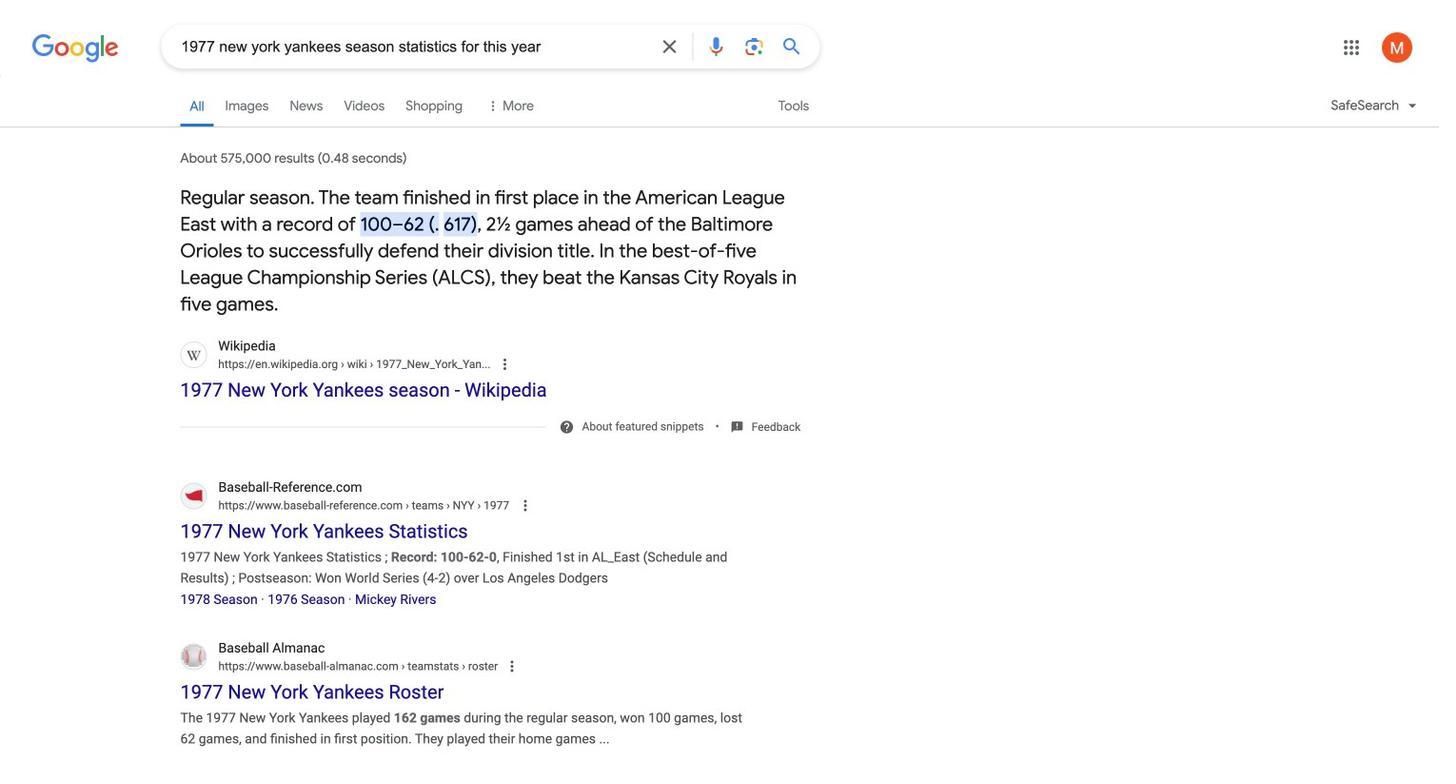 Task type: describe. For each thing, give the bounding box(es) containing it.
Search text field
[[181, 36, 647, 60]]

google image
[[32, 34, 119, 63]]



Task type: vqa. For each thing, say whether or not it's contained in the screenshot.
field on the top of the page inside the Dogpatch Boulders field
no



Task type: locate. For each thing, give the bounding box(es) containing it.
search by voice image
[[705, 35, 728, 58]]

None search field
[[0, 24, 820, 69]]

None text field
[[218, 356, 491, 373], [338, 358, 491, 371], [218, 498, 509, 515], [403, 499, 509, 513], [399, 660, 498, 674], [218, 356, 491, 373], [338, 358, 491, 371], [218, 498, 509, 515], [403, 499, 509, 513], [399, 660, 498, 674]]

navigation
[[0, 84, 1440, 138]]

search by image image
[[743, 35, 766, 58]]

None text field
[[218, 658, 498, 676]]



